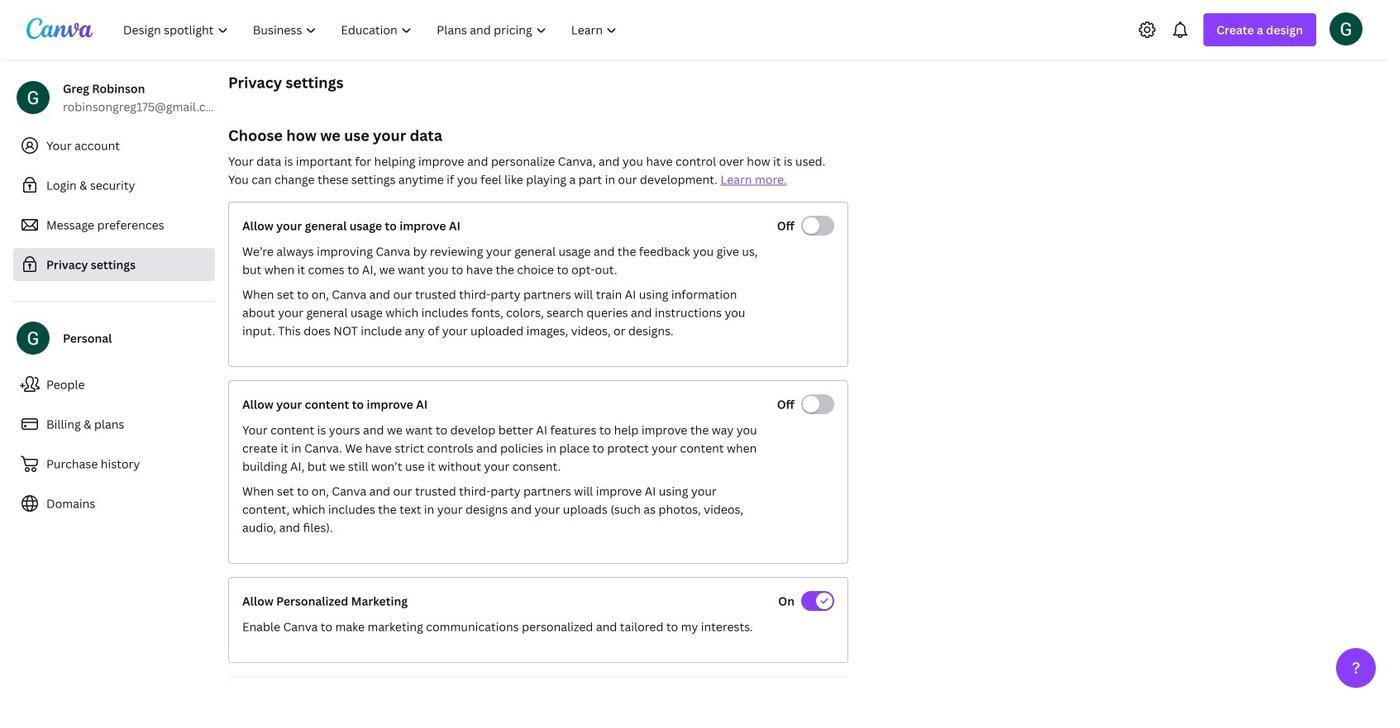 Task type: vqa. For each thing, say whether or not it's contained in the screenshot.
Topic image for Special events
no



Task type: describe. For each thing, give the bounding box(es) containing it.
greg robinson image
[[1330, 12, 1363, 45]]

top level navigation element
[[112, 13, 631, 46]]



